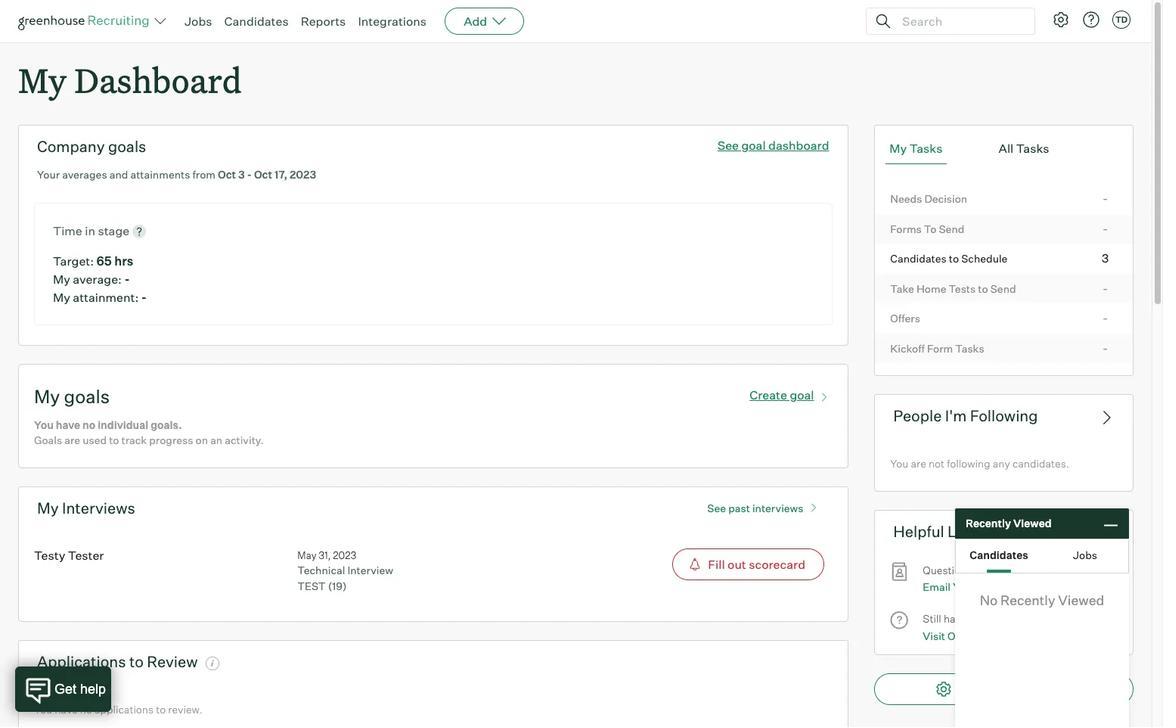 Task type: describe. For each thing, give the bounding box(es) containing it.
decision
[[925, 192, 968, 205]]

target: 65 hrs my average: - my attainment: -
[[53, 253, 147, 305]]

people
[[894, 406, 942, 425]]

create
[[750, 387, 788, 402]]

create goal link
[[750, 384, 833, 402]]

forms
[[891, 222, 922, 235]]

candidates.
[[1013, 457, 1070, 470]]

scorecard
[[749, 557, 806, 572]]

and
[[109, 168, 128, 181]]

my for interviews
[[37, 498, 59, 517]]

see past interviews
[[708, 501, 804, 514]]

kickoff
[[891, 342, 925, 355]]

review.
[[168, 703, 203, 716]]

tests
[[949, 282, 976, 295]]

goals for company goals
[[108, 137, 146, 156]]

0 horizontal spatial viewed
[[1014, 517, 1052, 530]]

integrations
[[358, 14, 427, 29]]

help
[[969, 629, 992, 642]]

questions about jobs or permissions? email your in-house contacts
[[923, 564, 1105, 593]]

0 vertical spatial 3
[[238, 168, 245, 181]]

see goal dashboard
[[718, 138, 830, 153]]

you have no individual goals. goals are used to track progress on an activity.
[[34, 418, 264, 446]]

house
[[993, 580, 1025, 593]]

candidates for the 'candidates' link
[[224, 14, 289, 29]]

average:
[[73, 271, 122, 287]]

or
[[1028, 564, 1038, 576]]

have for are
[[56, 418, 80, 431]]

hrs
[[114, 253, 133, 268]]

1 horizontal spatial are
[[911, 457, 927, 470]]

1 horizontal spatial jobs
[[1074, 548, 1098, 561]]

1 horizontal spatial send
[[991, 282, 1017, 295]]

interviews
[[62, 498, 135, 517]]

0 vertical spatial send
[[939, 222, 965, 235]]

your averages and attainments from oct 3 - oct 17, 2023
[[37, 168, 316, 181]]

may 31, 2023 technical interview test (19)
[[298, 549, 393, 592]]

schedule
[[962, 252, 1008, 265]]

all tasks button
[[995, 133, 1054, 164]]

to left review
[[129, 652, 144, 671]]

home
[[917, 282, 947, 295]]

email your in-house contacts link
[[923, 579, 1072, 596]]

time
[[53, 223, 82, 238]]

to
[[925, 222, 937, 235]]

jobs link
[[185, 14, 212, 29]]

Search text field
[[899, 10, 1022, 32]]

individual
[[98, 418, 148, 431]]

1 horizontal spatial tasks
[[956, 342, 985, 355]]

my goals
[[34, 385, 110, 408]]

my interviews
[[37, 498, 135, 517]]

you for you have no individual goals. goals are used to track progress on an activity.
[[34, 418, 54, 431]]

to inside you have no individual goals. goals are used to track progress on an activity.
[[109, 433, 119, 446]]

greenhouse recruiting image
[[18, 12, 154, 30]]

needs decision
[[891, 192, 968, 205]]

my dashboard
[[18, 58, 242, 102]]

add button
[[445, 8, 525, 35]]

my tasks
[[890, 141, 943, 156]]

test
[[298, 579, 326, 592]]

testy
[[34, 548, 65, 563]]

td button
[[1110, 8, 1134, 32]]

candidates to schedule
[[891, 252, 1008, 265]]

goals for my goals
[[64, 385, 110, 408]]

1 horizontal spatial viewed
[[1059, 592, 1105, 608]]

following
[[971, 406, 1039, 425]]

testy tester link
[[34, 548, 104, 563]]

time in
[[53, 223, 98, 238]]

no for applications
[[80, 703, 92, 716]]

you have no applications to review.
[[34, 703, 203, 716]]

take home tests to send
[[891, 282, 1017, 295]]

goal for my goals
[[790, 387, 815, 402]]

goals.
[[151, 418, 182, 431]]

still
[[923, 613, 942, 625]]

past
[[729, 501, 751, 514]]

td button
[[1113, 11, 1131, 29]]

progress
[[149, 433, 193, 446]]

center
[[994, 629, 1028, 642]]

integrations link
[[358, 14, 427, 29]]

technical
[[298, 564, 345, 577]]

company goals
[[37, 137, 146, 156]]

td
[[1116, 14, 1128, 25]]

you for you have no applications to review.
[[34, 703, 52, 716]]

65
[[97, 253, 112, 268]]

fill out scorecard link
[[561, 548, 825, 580]]

people i'm following link
[[875, 394, 1134, 437]]

our
[[948, 629, 966, 642]]

to left 'review.'
[[156, 703, 166, 716]]

visit
[[923, 629, 946, 642]]

create goal
[[750, 387, 815, 402]]

interviews
[[753, 501, 804, 514]]

all tasks
[[999, 141, 1050, 156]]

kickoff form tasks
[[891, 342, 985, 355]]

see for my interviews
[[708, 501, 727, 514]]

dashboard
[[74, 58, 242, 102]]



Task type: locate. For each thing, give the bounding box(es) containing it.
2 vertical spatial candidates
[[970, 548, 1029, 561]]

reports link
[[301, 14, 346, 29]]

are left used
[[64, 433, 80, 446]]

my tasks button
[[886, 133, 947, 164]]

no
[[980, 592, 998, 608]]

your inside questions about jobs or permissions? email your in-house contacts
[[953, 580, 976, 593]]

0 horizontal spatial tasks
[[910, 141, 943, 156]]

goal left dashboard
[[742, 138, 766, 153]]

are left not on the right of the page
[[911, 457, 927, 470]]

recently down or
[[1001, 592, 1056, 608]]

2 vertical spatial you
[[34, 703, 52, 716]]

tasks up needs decision
[[910, 141, 943, 156]]

(19)
[[328, 579, 347, 592]]

stage
[[98, 223, 130, 238]]

activity.
[[225, 433, 264, 446]]

0 vertical spatial goal
[[742, 138, 766, 153]]

an
[[210, 433, 223, 446]]

your down company
[[37, 168, 60, 181]]

tester
[[68, 548, 104, 563]]

0 vertical spatial viewed
[[1014, 517, 1052, 530]]

candidates
[[224, 14, 289, 29], [891, 252, 947, 265], [970, 548, 1029, 561]]

out
[[728, 557, 747, 572]]

1 vertical spatial candidates
[[891, 252, 947, 265]]

have up goals
[[56, 418, 80, 431]]

1 vertical spatial goals
[[64, 385, 110, 408]]

no for individual
[[83, 418, 95, 431]]

0 vertical spatial tab list
[[886, 133, 1123, 164]]

no
[[83, 418, 95, 431], [80, 703, 92, 716]]

fill out scorecard
[[708, 557, 806, 572]]

1 horizontal spatial goal
[[790, 387, 815, 402]]

0 vertical spatial no
[[83, 418, 95, 431]]

candidates down forms to send
[[891, 252, 947, 265]]

1 vertical spatial send
[[991, 282, 1017, 295]]

1 horizontal spatial oct
[[254, 168, 272, 181]]

tasks right form
[[956, 342, 985, 355]]

my inside my tasks button
[[890, 141, 907, 156]]

to down individual
[[109, 433, 119, 446]]

goals
[[34, 433, 62, 446]]

0 vertical spatial recently
[[966, 517, 1012, 530]]

interview
[[348, 564, 393, 577]]

in
[[85, 223, 95, 238]]

have inside the still have questions? visit our help center
[[944, 613, 967, 625]]

recently viewed
[[966, 517, 1052, 530]]

see
[[718, 138, 739, 153], [708, 501, 727, 514]]

applications
[[37, 652, 126, 671]]

1 vertical spatial are
[[911, 457, 927, 470]]

used
[[83, 433, 107, 446]]

2 horizontal spatial candidates
[[970, 548, 1029, 561]]

2 horizontal spatial tasks
[[1017, 141, 1050, 156]]

see for company goals
[[718, 138, 739, 153]]

oct left the 17,
[[254, 168, 272, 181]]

any
[[993, 457, 1011, 470]]

0 horizontal spatial goal
[[742, 138, 766, 153]]

form
[[928, 342, 954, 355]]

2023 right 31,
[[333, 549, 357, 561]]

target:
[[53, 253, 94, 268]]

not
[[929, 457, 945, 470]]

contacts
[[1027, 580, 1072, 593]]

send down schedule
[[991, 282, 1017, 295]]

0 vertical spatial your
[[37, 168, 60, 181]]

0 horizontal spatial your
[[37, 168, 60, 181]]

0 vertical spatial 2023
[[290, 168, 316, 181]]

1 horizontal spatial 3
[[1102, 251, 1110, 266]]

have inside you have no individual goals. goals are used to track progress on an activity.
[[56, 418, 80, 431]]

still have questions? visit our help center
[[923, 613, 1028, 642]]

goal for company goals
[[742, 138, 766, 153]]

1 vertical spatial your
[[953, 580, 976, 593]]

0 vertical spatial candidates
[[224, 14, 289, 29]]

see past interviews link
[[700, 495, 830, 514]]

send
[[939, 222, 965, 235], [991, 282, 1017, 295]]

viewed down permissions?
[[1059, 592, 1105, 608]]

jobs
[[185, 14, 212, 29], [1074, 548, 1098, 561]]

0 horizontal spatial oct
[[218, 168, 236, 181]]

see left past
[[708, 501, 727, 514]]

visit our help center link
[[923, 628, 1028, 645]]

0 vertical spatial have
[[56, 418, 80, 431]]

2 vertical spatial have
[[55, 703, 78, 716]]

my for tasks
[[890, 141, 907, 156]]

my for goals
[[34, 385, 60, 408]]

my for dashboard
[[18, 58, 67, 102]]

to up take home tests to send
[[950, 252, 960, 265]]

tasks right the all
[[1017, 141, 1050, 156]]

3
[[238, 168, 245, 181], [1102, 251, 1110, 266]]

all
[[999, 141, 1014, 156]]

you left not on the right of the page
[[891, 457, 909, 470]]

2023
[[290, 168, 316, 181], [333, 549, 357, 561]]

tab list
[[886, 133, 1123, 164], [956, 540, 1129, 573]]

1 vertical spatial jobs
[[1074, 548, 1098, 561]]

1 vertical spatial have
[[944, 613, 967, 625]]

you inside you have no individual goals. goals are used to track progress on an activity.
[[34, 418, 54, 431]]

0 horizontal spatial 3
[[238, 168, 245, 181]]

1 vertical spatial see
[[708, 501, 727, 514]]

attainment:
[[73, 290, 139, 305]]

31,
[[319, 549, 331, 561]]

no left the applications
[[80, 703, 92, 716]]

recently up about
[[966, 517, 1012, 530]]

2 oct from the left
[[254, 168, 272, 181]]

1 vertical spatial no
[[80, 703, 92, 716]]

no up used
[[83, 418, 95, 431]]

0 vertical spatial goals
[[108, 137, 146, 156]]

company
[[37, 137, 105, 156]]

tab list containing candidates
[[956, 540, 1129, 573]]

2023 inside may 31, 2023 technical interview test (19)
[[333, 549, 357, 561]]

configure image
[[1053, 11, 1071, 29]]

tasks for all tasks
[[1017, 141, 1050, 156]]

candidates inside tab list
[[970, 548, 1029, 561]]

have down the "applications"
[[55, 703, 78, 716]]

are
[[64, 433, 80, 446], [911, 457, 927, 470]]

1 vertical spatial recently
[[1001, 592, 1056, 608]]

0 vertical spatial you
[[34, 418, 54, 431]]

goal inside create goal link
[[790, 387, 815, 402]]

applications to review
[[37, 652, 198, 671]]

2023 right the 17,
[[290, 168, 316, 181]]

0 horizontal spatial 2023
[[290, 168, 316, 181]]

tasks
[[910, 141, 943, 156], [1017, 141, 1050, 156], [956, 342, 985, 355]]

goals up used
[[64, 385, 110, 408]]

links
[[948, 522, 987, 541]]

goal
[[742, 138, 766, 153], [790, 387, 815, 402]]

forms to send
[[891, 222, 965, 235]]

1 horizontal spatial 2023
[[333, 549, 357, 561]]

you are not following any candidates.
[[891, 457, 1070, 470]]

1 vertical spatial 3
[[1102, 251, 1110, 266]]

are inside you have no individual goals. goals are used to track progress on an activity.
[[64, 433, 80, 446]]

17,
[[275, 168, 288, 181]]

attainments
[[130, 168, 190, 181]]

testy tester
[[34, 548, 104, 563]]

goals up and
[[108, 137, 146, 156]]

people i'm following
[[894, 406, 1039, 425]]

jobs left the 'candidates' link
[[185, 14, 212, 29]]

0 vertical spatial see
[[718, 138, 739, 153]]

no inside you have no individual goals. goals are used to track progress on an activity.
[[83, 418, 95, 431]]

you down the "applications"
[[34, 703, 52, 716]]

viewed up or
[[1014, 517, 1052, 530]]

0 horizontal spatial are
[[64, 433, 80, 446]]

candidates for candidates to schedule
[[891, 252, 947, 265]]

averages
[[62, 168, 107, 181]]

oct right from
[[218, 168, 236, 181]]

1 horizontal spatial candidates
[[891, 252, 947, 265]]

1 horizontal spatial your
[[953, 580, 976, 593]]

candidates link
[[224, 14, 289, 29]]

1 vertical spatial viewed
[[1059, 592, 1105, 608]]

1 oct from the left
[[218, 168, 236, 181]]

you
[[34, 418, 54, 431], [891, 457, 909, 470], [34, 703, 52, 716]]

jobs up permissions?
[[1074, 548, 1098, 561]]

tab list containing my tasks
[[886, 133, 1123, 164]]

to
[[950, 252, 960, 265], [979, 282, 989, 295], [109, 433, 119, 446], [129, 652, 144, 671], [156, 703, 166, 716]]

on
[[196, 433, 208, 446]]

email
[[923, 580, 951, 593]]

0 horizontal spatial jobs
[[185, 14, 212, 29]]

applications
[[95, 703, 154, 716]]

candidates right jobs link
[[224, 14, 289, 29]]

1 vertical spatial 2023
[[333, 549, 357, 561]]

1 vertical spatial goal
[[790, 387, 815, 402]]

track
[[121, 433, 147, 446]]

1 vertical spatial tab list
[[956, 540, 1129, 573]]

tasks for my tasks
[[910, 141, 943, 156]]

see inside see past interviews link
[[708, 501, 727, 514]]

to right tests
[[979, 282, 989, 295]]

in-
[[979, 580, 993, 593]]

needs
[[891, 192, 923, 205]]

from
[[193, 168, 216, 181]]

permissions?
[[1040, 564, 1105, 576]]

see left dashboard
[[718, 138, 739, 153]]

see goal dashboard link
[[718, 138, 830, 153]]

send right to
[[939, 222, 965, 235]]

dashboard
[[769, 138, 830, 153]]

0 horizontal spatial send
[[939, 222, 965, 235]]

have up our
[[944, 613, 967, 625]]

0 vertical spatial are
[[64, 433, 80, 446]]

goal right create
[[790, 387, 815, 402]]

my
[[18, 58, 67, 102], [890, 141, 907, 156], [53, 271, 70, 287], [53, 290, 70, 305], [34, 385, 60, 408], [37, 498, 59, 517]]

take
[[891, 282, 915, 295]]

0 horizontal spatial candidates
[[224, 14, 289, 29]]

i'm
[[946, 406, 967, 425]]

may
[[298, 549, 317, 561]]

jobs
[[1005, 564, 1026, 576]]

you up goals
[[34, 418, 54, 431]]

have for center
[[944, 613, 967, 625]]

0 vertical spatial jobs
[[185, 14, 212, 29]]

your left the in-
[[953, 580, 976, 593]]

you for you are not following any candidates.
[[891, 457, 909, 470]]

1 vertical spatial you
[[891, 457, 909, 470]]

candidates up about
[[970, 548, 1029, 561]]

your
[[37, 168, 60, 181], [953, 580, 976, 593]]



Task type: vqa. For each thing, say whether or not it's contained in the screenshot.


